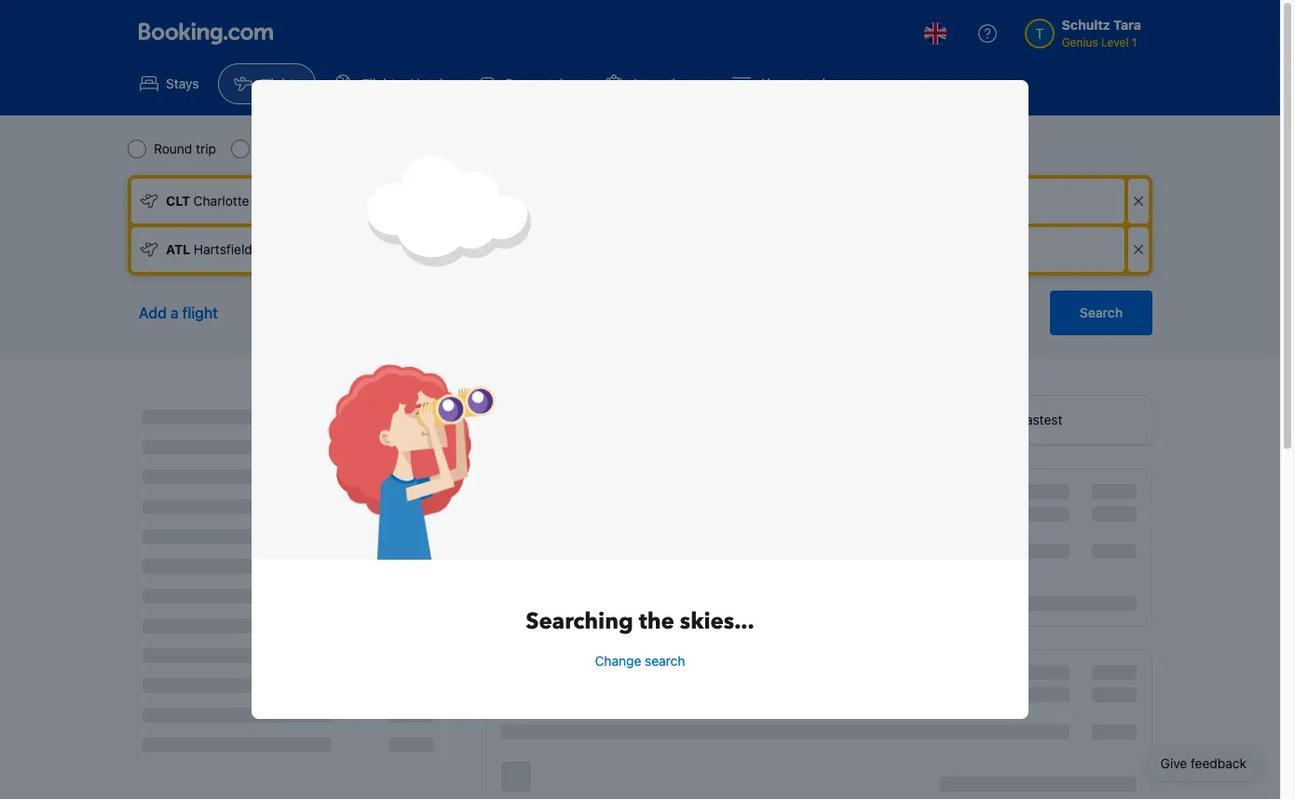 Task type: locate. For each thing, give the bounding box(es) containing it.
add
[[139, 305, 167, 322]]

flight
[[182, 305, 218, 322]]

business
[[422, 141, 476, 157]]

car rentals
[[504, 75, 570, 91]]

hotel
[[411, 75, 443, 91]]

give
[[1161, 756, 1188, 772]]

flights
[[260, 75, 300, 91]]

stays link
[[124, 63, 215, 104]]

add a flight
[[139, 305, 218, 322]]

skies...
[[680, 607, 755, 638]]

round
[[154, 141, 192, 157]]

taxis
[[804, 75, 832, 91]]

stays
[[166, 75, 199, 91]]

way
[[285, 141, 309, 157]]

flight + hotel
[[362, 75, 443, 91]]

give feedback button
[[1146, 747, 1262, 781]]

change search button
[[595, 653, 685, 671]]

a
[[170, 305, 179, 322]]

the
[[639, 607, 675, 638]]

one
[[257, 141, 282, 157]]

flight + hotel link
[[320, 63, 459, 104]]

fastest
[[1019, 412, 1063, 428]]

searching
[[526, 607, 633, 638]]

booking.com logo image
[[139, 22, 273, 44], [139, 22, 273, 44]]

rentals
[[529, 75, 570, 91]]

car
[[504, 75, 525, 91]]

attractions
[[631, 75, 697, 91]]

searching the skies...
[[526, 607, 755, 638]]

one way
[[257, 141, 309, 157]]



Task type: describe. For each thing, give the bounding box(es) containing it.
search button
[[1050, 291, 1153, 335]]

airport
[[759, 75, 801, 91]]

attractions link
[[589, 63, 713, 104]]

add a flight button
[[128, 291, 229, 335]]

give feedback
[[1161, 756, 1247, 772]]

change search
[[595, 654, 685, 669]]

trip
[[196, 141, 216, 157]]

search
[[645, 654, 685, 669]]

flight
[[362, 75, 396, 91]]

airport taxis
[[759, 75, 832, 91]]

+
[[399, 75, 407, 91]]

fastest button
[[930, 396, 1152, 445]]

change
[[595, 654, 641, 669]]

feedback
[[1191, 756, 1247, 772]]

round trip
[[154, 141, 216, 157]]

flights link
[[218, 63, 316, 104]]

airport taxis link
[[717, 63, 848, 104]]

car rentals link
[[462, 63, 586, 104]]

fastest tab list
[[486, 396, 1152, 446]]

search
[[1080, 305, 1123, 321]]



Task type: vqa. For each thing, say whether or not it's contained in the screenshot.
The Gary
no



